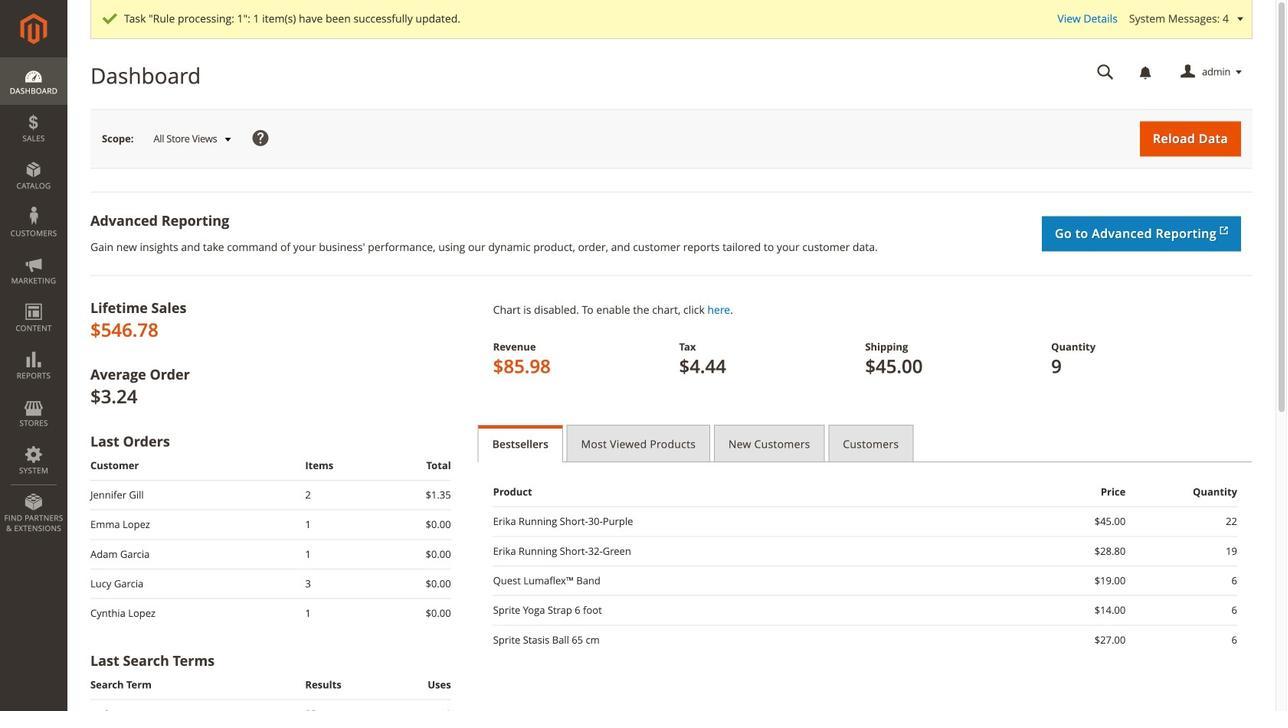 Task type: describe. For each thing, give the bounding box(es) containing it.
magento admin panel image
[[20, 13, 47, 44]]



Task type: vqa. For each thing, say whether or not it's contained in the screenshot.
first To text field From text box
no



Task type: locate. For each thing, give the bounding box(es) containing it.
tab list
[[478, 425, 1253, 463]]

None text field
[[1086, 59, 1125, 86]]

menu bar
[[0, 57, 67, 542]]



